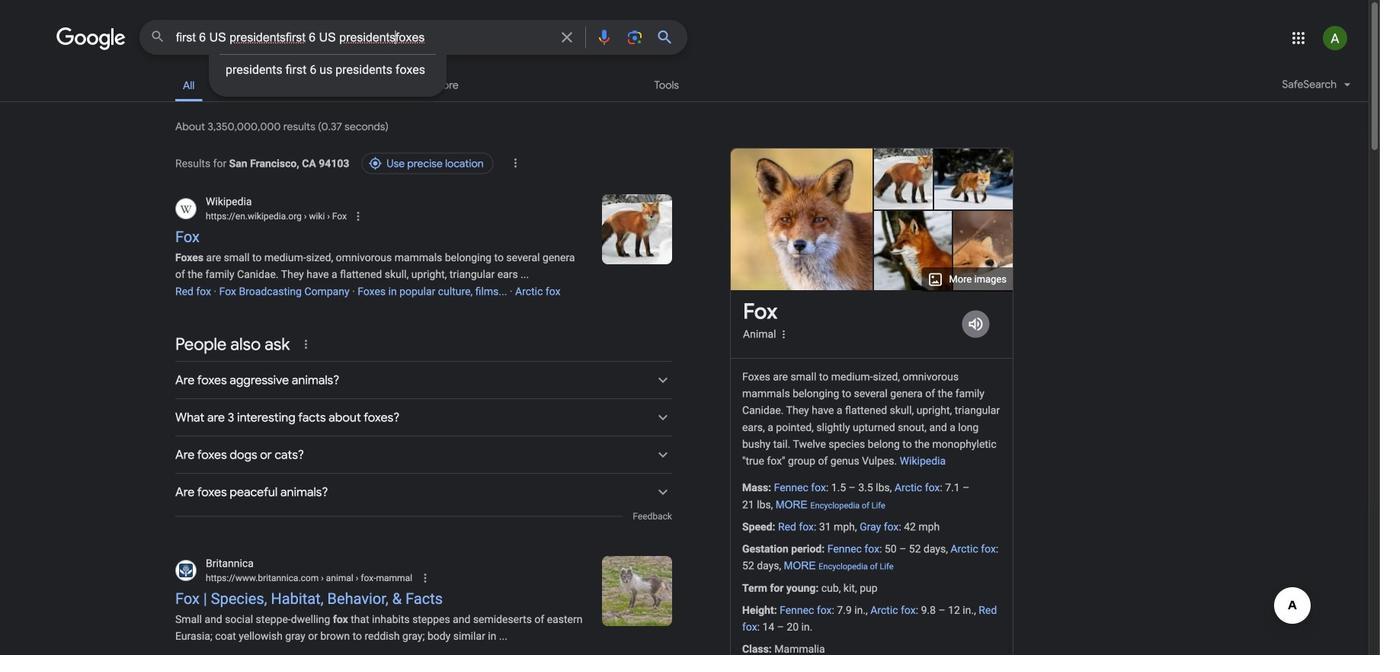 Task type: vqa. For each thing, say whether or not it's contained in the screenshot.
Add to the bottom
no



Task type: locate. For each thing, give the bounding box(es) containing it.
None text field
[[206, 210, 347, 223], [302, 211, 347, 222], [319, 573, 412, 584], [206, 210, 347, 223], [302, 211, 347, 222], [319, 573, 412, 584]]

red fox | diet, behavior, & adaptations | britannica image
[[934, 149, 1030, 210]]

red fox | national geographic image
[[953, 211, 1013, 300]]

heading
[[743, 300, 778, 324]]

Search text field
[[176, 29, 549, 48]]

None search field
[[0, 19, 687, 97]]

navigation
[[0, 67, 1369, 111]]

None text field
[[206, 572, 412, 585]]



Task type: describe. For each thing, give the bounding box(es) containing it.
species spotlight - red fox (u.s. national park service) image
[[874, 211, 952, 292]]

more options image
[[778, 328, 790, 341]]

search by voice image
[[595, 28, 614, 46]]

fox - wikipedia image
[[867, 149, 948, 210]]

search by image image
[[626, 28, 644, 46]]

google image
[[56, 27, 127, 50]]

more options image
[[776, 327, 791, 342]]

foxes from en.wikipedia.org image
[[602, 194, 672, 264]]

foxes from www.britannica.com image
[[602, 556, 672, 626]]



